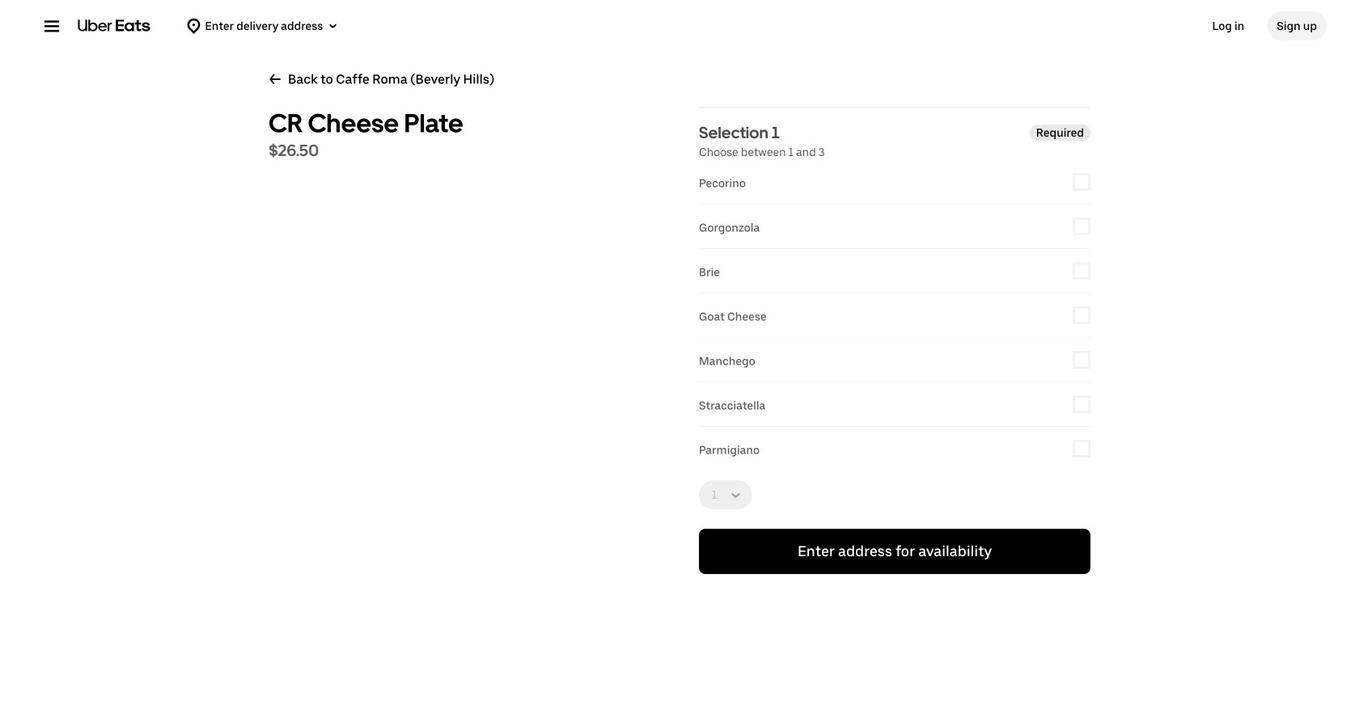 Task type: vqa. For each thing, say whether or not it's contained in the screenshot.
Uber Eats Home image on the left top
yes



Task type: locate. For each thing, give the bounding box(es) containing it.
uber eats home image
[[78, 19, 150, 32]]



Task type: describe. For each thing, give the bounding box(es) containing it.
go back image
[[269, 73, 282, 86]]

main navigation menu image
[[44, 18, 60, 34]]



